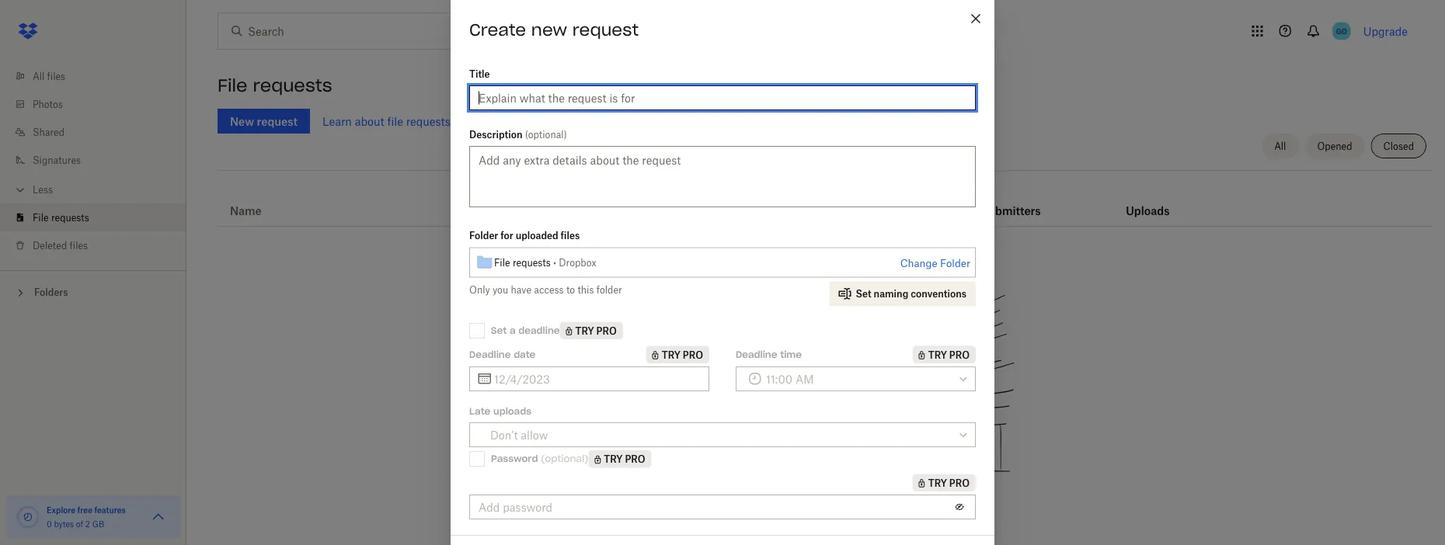 Task type: describe. For each thing, give the bounding box(es) containing it.
photos link
[[12, 90, 186, 118]]

deadline time
[[736, 349, 802, 361]]

created button
[[546, 201, 588, 220]]

file requests link
[[12, 204, 186, 232]]

explore free features 0 bytes of 2 gb
[[47, 505, 126, 529]]

free
[[77, 505, 92, 515]]

change folder button
[[900, 254, 971, 273]]

shared
[[33, 126, 65, 138]]

folders button
[[0, 281, 186, 303]]

) for password ( optional )
[[584, 453, 588, 465]]

date
[[514, 349, 536, 361]]

deadline for deadline date
[[469, 349, 511, 361]]

1 horizontal spatial file
[[218, 75, 247, 96]]

time
[[780, 349, 802, 361]]

set naming conventions
[[856, 288, 967, 300]]

learn about file requests link
[[322, 115, 450, 128]]

none text field inside create new request dialog
[[494, 370, 700, 388]]

opened button
[[1305, 134, 1365, 159]]

explore
[[47, 505, 76, 515]]

closed
[[1384, 140, 1414, 152]]

set for set a deadline
[[491, 325, 507, 337]]

( for description
[[525, 129, 528, 140]]

signatures
[[33, 154, 81, 166]]

0 horizontal spatial folder
[[469, 230, 498, 242]]

files for all files
[[47, 70, 65, 82]]

file inside create new request dialog
[[494, 257, 510, 268]]

features
[[94, 505, 126, 515]]

only
[[469, 284, 490, 296]]

file
[[387, 115, 403, 128]]

Add password password field
[[479, 499, 947, 516]]

title
[[469, 68, 490, 80]]

file requests • dropbox
[[494, 257, 596, 268]]

you
[[493, 284, 508, 296]]

optional for description ( optional )
[[528, 129, 564, 140]]

about
[[355, 115, 384, 128]]

requests inside the file requests link
[[51, 212, 89, 223]]

pro trial element inside row
[[818, 201, 843, 220]]

uploads
[[493, 405, 532, 417]]

file inside list item
[[33, 212, 49, 223]]

all files
[[33, 70, 65, 82]]

upgrade
[[1364, 24, 1408, 38]]

access
[[534, 284, 564, 296]]

someone?
[[877, 521, 973, 542]]

set a deadline
[[491, 325, 560, 337]]

for
[[501, 230, 513, 242]]

all files link
[[12, 62, 186, 90]]

requests inside create new request dialog
[[513, 257, 551, 268]]

change
[[900, 257, 938, 270]]

deadline date
[[469, 349, 536, 361]]

file requests inside file requests list item
[[33, 212, 89, 223]]

naming
[[874, 288, 909, 300]]

create new request dialog
[[451, 0, 995, 546]]

password
[[491, 453, 538, 465]]

something
[[730, 521, 824, 542]]

name
[[230, 204, 262, 217]]

all for all files
[[33, 70, 45, 82]]

description
[[469, 129, 523, 140]]

•
[[553, 257, 556, 268]]

learn
[[322, 115, 352, 128]]

late uploads
[[469, 405, 532, 417]]



Task type: vqa. For each thing, say whether or not it's contained in the screenshot.
text box
yes



Task type: locate. For each thing, give the bounding box(es) containing it.
1 column header from the left
[[981, 183, 1043, 220]]

folder
[[469, 230, 498, 242], [940, 257, 971, 270]]

row containing name
[[218, 176, 1433, 227]]

)
[[564, 129, 567, 140], [584, 453, 588, 465]]

( right description
[[525, 129, 528, 140]]

all inside list
[[33, 70, 45, 82]]

0 vertical spatial folder
[[469, 230, 498, 242]]

folder for uploaded files
[[469, 230, 580, 242]]

0 horizontal spatial files
[[47, 70, 65, 82]]

shared link
[[12, 118, 186, 146]]

change folder
[[900, 257, 971, 270]]

all
[[33, 70, 45, 82], [1275, 140, 1286, 152]]

0 vertical spatial )
[[564, 129, 567, 140]]

deadline down a
[[469, 349, 511, 361]]

dropbox image
[[12, 16, 44, 47]]

folders
[[34, 287, 68, 298]]

0 horizontal spatial file
[[33, 212, 49, 223]]

( right password
[[541, 453, 545, 465]]

set left a
[[491, 325, 507, 337]]

folder inside button
[[940, 257, 971, 270]]

1 horizontal spatial file requests
[[218, 75, 332, 96]]

requests right file on the left top of the page
[[406, 115, 450, 128]]

deadline
[[519, 325, 560, 337]]

) for description ( optional )
[[564, 129, 567, 140]]

1 vertical spatial folder
[[940, 257, 971, 270]]

0 vertical spatial all
[[33, 70, 45, 82]]

need
[[678, 521, 724, 542]]

quota usage element
[[16, 505, 40, 530]]

1 vertical spatial (
[[541, 453, 545, 465]]

only you have access to this folder
[[469, 284, 622, 296]]

1 horizontal spatial all
[[1275, 140, 1286, 152]]

request
[[573, 19, 639, 40]]

1 vertical spatial file
[[33, 212, 49, 223]]

0 horizontal spatial deadline
[[469, 349, 511, 361]]

create
[[469, 19, 526, 40]]

less
[[33, 184, 53, 195]]

1 vertical spatial )
[[584, 453, 588, 465]]

this
[[578, 284, 594, 296]]

None text field
[[494, 370, 700, 388]]

set naming conventions button
[[830, 282, 976, 307]]

requests left •
[[513, 257, 551, 268]]

) right description
[[564, 129, 567, 140]]

files
[[47, 70, 65, 82], [561, 230, 580, 242], [70, 240, 88, 251]]

1 horizontal spatial deadline
[[736, 349, 777, 361]]

files inside "link"
[[70, 240, 88, 251]]

new
[[531, 19, 567, 40]]

to
[[566, 284, 575, 296]]

column header
[[981, 183, 1043, 220], [1126, 183, 1188, 220]]

less image
[[12, 182, 28, 198]]

0 vertical spatial file
[[218, 75, 247, 96]]

0 vertical spatial optional
[[528, 129, 564, 140]]

gb
[[92, 519, 104, 529]]

deleted
[[33, 240, 67, 251]]

0 horizontal spatial (
[[525, 129, 528, 140]]

) right password
[[584, 453, 588, 465]]

2 horizontal spatial files
[[561, 230, 580, 242]]

all left opened
[[1275, 140, 1286, 152]]

set
[[856, 288, 872, 300], [491, 325, 507, 337]]

deadline for deadline time
[[736, 349, 777, 361]]

password ( optional )
[[491, 453, 588, 465]]

from
[[829, 521, 872, 542]]

closed button
[[1371, 134, 1427, 159]]

1 horizontal spatial set
[[856, 288, 872, 300]]

file requests up deleted files
[[33, 212, 89, 223]]

files inside create new request dialog
[[561, 230, 580, 242]]

files right deleted
[[70, 240, 88, 251]]

file
[[218, 75, 247, 96], [33, 212, 49, 223], [494, 257, 510, 268]]

0 horizontal spatial all
[[33, 70, 45, 82]]

learn about file requests
[[322, 115, 450, 128]]

optional right description
[[528, 129, 564, 140]]

Title text field
[[479, 89, 967, 106]]

uploaded
[[516, 230, 558, 242]]

deleted files link
[[12, 232, 186, 260]]

1 horizontal spatial files
[[70, 240, 88, 251]]

need something from someone?
[[678, 521, 973, 542]]

pro trial element
[[818, 201, 843, 220], [560, 322, 623, 340], [646, 346, 709, 363], [913, 346, 976, 363], [588, 451, 652, 468], [913, 474, 976, 492]]

1 deadline from the left
[[469, 349, 511, 361]]

files down created button
[[561, 230, 580, 242]]

list containing all files
[[0, 53, 186, 270]]

0
[[47, 519, 52, 529]]

dropbox
[[559, 257, 596, 268]]

deleted files
[[33, 240, 88, 251]]

folder up conventions
[[940, 257, 971, 270]]

2 horizontal spatial file
[[494, 257, 510, 268]]

list
[[0, 53, 186, 270]]

optional for password ( optional )
[[545, 453, 584, 465]]

2 deadline from the left
[[736, 349, 777, 361]]

2 column header from the left
[[1126, 183, 1188, 220]]

requests up deleted files
[[51, 212, 89, 223]]

1 horizontal spatial folder
[[940, 257, 971, 270]]

bytes
[[54, 519, 74, 529]]

try pro
[[575, 325, 617, 337], [662, 349, 703, 361], [928, 349, 970, 361], [604, 454, 645, 465], [928, 477, 970, 489]]

Add any extra details about the request text field
[[469, 146, 976, 207]]

all for all
[[1275, 140, 1286, 152]]

1 vertical spatial set
[[491, 325, 507, 337]]

try
[[575, 325, 594, 337], [662, 349, 681, 361], [928, 349, 947, 361], [604, 454, 623, 465], [928, 477, 947, 489]]

set inside button
[[856, 288, 872, 300]]

all button
[[1262, 134, 1299, 159]]

folder left for
[[469, 230, 498, 242]]

files up photos
[[47, 70, 65, 82]]

1 horizontal spatial (
[[541, 453, 545, 465]]

row
[[218, 176, 1433, 227]]

set left naming
[[856, 288, 872, 300]]

2 vertical spatial file
[[494, 257, 510, 268]]

1 vertical spatial optional
[[545, 453, 584, 465]]

0 horizontal spatial column header
[[981, 183, 1043, 220]]

all up photos
[[33, 70, 45, 82]]

folder
[[597, 284, 622, 296]]

of
[[76, 519, 83, 529]]

create new request
[[469, 19, 639, 40]]

upgrade link
[[1364, 24, 1408, 38]]

requests up learn
[[253, 75, 332, 96]]

1 horizontal spatial )
[[584, 453, 588, 465]]

pro
[[596, 325, 617, 337], [683, 349, 703, 361], [949, 349, 970, 361], [625, 454, 645, 465], [949, 477, 970, 489]]

optional
[[528, 129, 564, 140], [545, 453, 584, 465]]

(
[[525, 129, 528, 140], [541, 453, 545, 465]]

deadline
[[469, 349, 511, 361], [736, 349, 777, 361]]

requests
[[253, 75, 332, 96], [406, 115, 450, 128], [51, 212, 89, 223], [513, 257, 551, 268]]

a
[[510, 325, 516, 337]]

have
[[511, 284, 532, 296]]

2
[[85, 519, 90, 529]]

all inside button
[[1275, 140, 1286, 152]]

0 vertical spatial (
[[525, 129, 528, 140]]

file requests up learn
[[218, 75, 332, 96]]

conventions
[[911, 288, 967, 300]]

files for deleted files
[[70, 240, 88, 251]]

signatures link
[[12, 146, 186, 174]]

file requests list item
[[0, 204, 186, 232]]

opened
[[1317, 140, 1353, 152]]

1 horizontal spatial column header
[[1126, 183, 1188, 220]]

0 vertical spatial file requests
[[218, 75, 332, 96]]

description ( optional )
[[469, 129, 567, 140]]

created
[[546, 204, 588, 217]]

file requests
[[218, 75, 332, 96], [33, 212, 89, 223]]

1 vertical spatial file requests
[[33, 212, 89, 223]]

0 vertical spatial set
[[856, 288, 872, 300]]

0 horizontal spatial set
[[491, 325, 507, 337]]

deadline left time at bottom right
[[736, 349, 777, 361]]

0 horizontal spatial file requests
[[33, 212, 89, 223]]

optional right password
[[545, 453, 584, 465]]

set for set naming conventions
[[856, 288, 872, 300]]

0 horizontal spatial )
[[564, 129, 567, 140]]

( for password
[[541, 453, 545, 465]]

1 vertical spatial all
[[1275, 140, 1286, 152]]

photos
[[33, 98, 63, 110]]

late
[[469, 405, 491, 417]]



